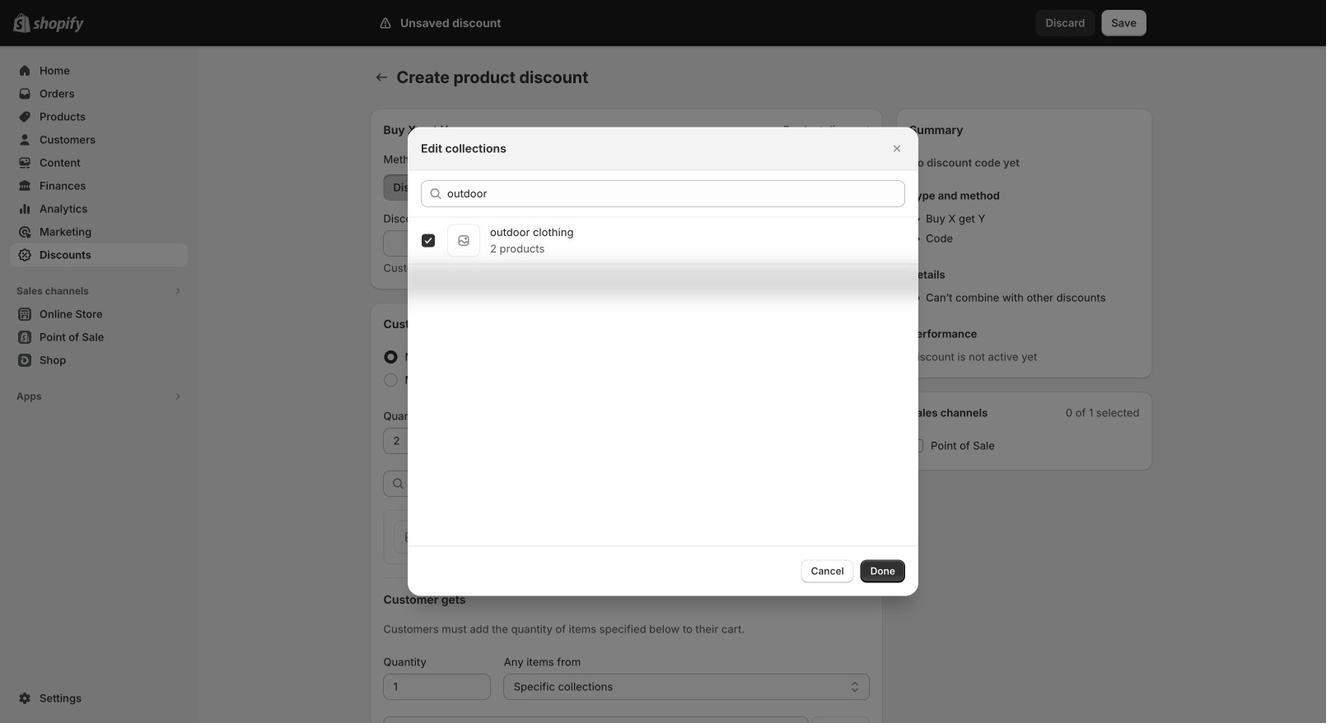 Task type: vqa. For each thing, say whether or not it's contained in the screenshot.
Search collections text box
yes



Task type: locate. For each thing, give the bounding box(es) containing it.
shopify image
[[33, 16, 84, 33]]

dialog
[[0, 127, 1326, 597]]

Search collections text field
[[447, 181, 905, 207]]



